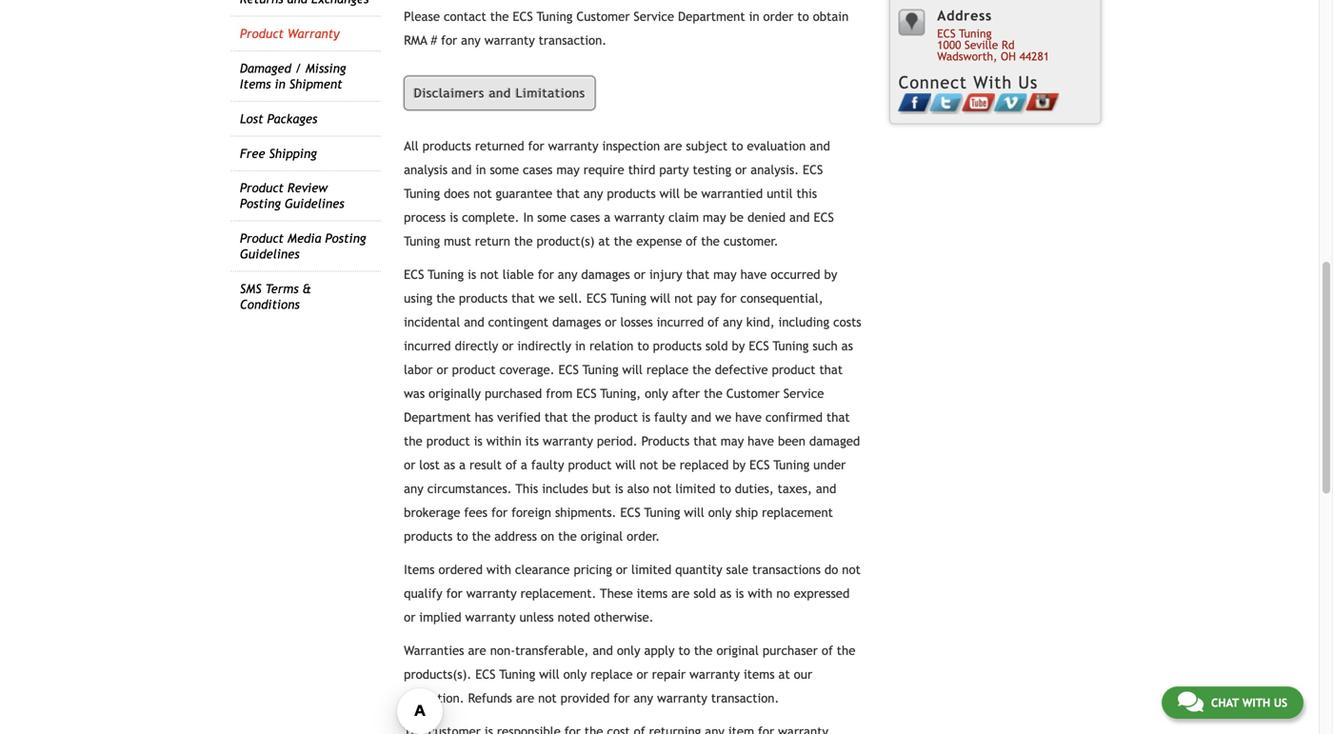 Task type: vqa. For each thing, say whether or not it's contained in the screenshot.
SMS at the top of page
yes



Task type: locate. For each thing, give the bounding box(es) containing it.
warranty down ordered
[[467, 586, 517, 601]]

product down free
[[240, 181, 284, 196]]

1 horizontal spatial us
[[1275, 696, 1288, 710]]

0 horizontal spatial items
[[240, 77, 271, 91]]

by up defective
[[732, 339, 745, 354]]

under
[[814, 458, 846, 473]]

warranty down contact
[[485, 33, 535, 47]]

3 product from the top
[[240, 231, 284, 246]]

product for product review posting guidelines
[[240, 181, 284, 196]]

pricing
[[574, 563, 613, 577]]

1 vertical spatial limited
[[632, 563, 672, 577]]

will inside warranties are non-transferable, and only apply to the original purchaser of the products(s). ecs tuning will only replace or repair warranty items at our discretion. refunds are not provided for any warranty transaction.
[[539, 667, 560, 682]]

0 vertical spatial posting
[[240, 196, 281, 211]]

connect
[[899, 72, 968, 92]]

1 vertical spatial incurred
[[404, 339, 451, 354]]

1 vertical spatial by
[[732, 339, 745, 354]]

the up after
[[693, 363, 712, 377]]

ecs inside address ecs tuning 1000 seville rd wadsworth, oh 44281
[[938, 27, 956, 40]]

1 vertical spatial faulty
[[531, 458, 565, 473]]

consequential,
[[741, 291, 824, 306]]

1 horizontal spatial a
[[521, 458, 528, 473]]

replace
[[647, 363, 689, 377], [591, 667, 633, 682]]

limited down order.
[[632, 563, 672, 577]]

posting inside the product media posting guidelines
[[325, 231, 366, 246]]

0 vertical spatial original
[[581, 529, 623, 544]]

all products returned for warranty inspection are subject to evaluation and analysis and in some cases may require third party testing or analysis. ecs tuning does not guarantee that any products will be warrantied until this process is complete. in some cases a warranty claim may be denied and ecs tuning must return the product(s) at the expense of the customer.
[[404, 139, 834, 249]]

are
[[664, 139, 683, 153], [672, 586, 690, 601], [468, 644, 487, 658], [516, 691, 535, 706]]

please
[[404, 9, 440, 24]]

the right on
[[558, 529, 577, 544]]

warranty down repair
[[657, 691, 708, 706]]

1 vertical spatial department
[[404, 410, 471, 425]]

items inside the items ordered with clearance pricing or limited quantity sale transactions do not qualify for warranty replacement. these items are sold as is with no expressed or implied warranty unless noted otherwise.
[[637, 586, 668, 601]]

ship
[[736, 505, 759, 520]]

discretion.
[[404, 691, 465, 706]]

in down "returned"
[[476, 162, 486, 177]]

quantity
[[676, 563, 723, 577]]

1 horizontal spatial items
[[744, 667, 775, 682]]

product for product warranty
[[240, 26, 284, 41]]

posting right media
[[325, 231, 366, 246]]

transaction. down purchaser
[[712, 691, 780, 706]]

2 vertical spatial with
[[1243, 696, 1271, 710]]

customer down defective
[[727, 386, 780, 401]]

not inside warranties are non-transferable, and only apply to the original purchaser of the products(s). ecs tuning will only replace or repair warranty items at our discretion. refunds are not provided for any warranty transaction.
[[538, 691, 557, 706]]

chat
[[1212, 696, 1240, 710]]

0 horizontal spatial service
[[634, 9, 675, 24]]

of
[[686, 234, 698, 249], [708, 315, 719, 330], [506, 458, 517, 473], [822, 644, 834, 658]]

is right but
[[615, 482, 624, 496]]

us inside the chat with us link
[[1275, 696, 1288, 710]]

product
[[452, 363, 496, 377], [772, 363, 816, 377], [595, 410, 638, 425], [427, 434, 470, 449], [568, 458, 612, 473]]

guidelines inside the product media posting guidelines
[[240, 247, 300, 262]]

ecs down kind,
[[749, 339, 770, 354]]

for right provided
[[614, 691, 630, 706]]

items down purchaser
[[744, 667, 775, 682]]

will down injury in the top of the page
[[651, 291, 671, 306]]

0 horizontal spatial transaction.
[[539, 33, 607, 47]]

items inside damaged / missing items in shipment
[[240, 77, 271, 91]]

analysis
[[404, 162, 448, 177]]

0 vertical spatial items
[[240, 77, 271, 91]]

may
[[557, 162, 580, 177], [703, 210, 726, 225], [714, 267, 737, 282], [721, 434, 744, 449]]

to inside please contact the ecs tuning customer service department in order to obtain rma # for any warranty transaction.
[[798, 9, 810, 24]]

0 vertical spatial sold
[[706, 339, 728, 354]]

1 vertical spatial us
[[1275, 696, 1288, 710]]

tuning up limitations
[[537, 9, 573, 24]]

customer up limitations
[[577, 9, 630, 24]]

2 vertical spatial be
[[662, 458, 676, 473]]

1 vertical spatial posting
[[325, 231, 366, 246]]

1 horizontal spatial limited
[[676, 482, 716, 496]]

product media posting guidelines
[[240, 231, 366, 262]]

in
[[749, 9, 760, 24], [275, 77, 286, 91], [476, 162, 486, 177], [575, 339, 586, 354]]

product review posting guidelines link
[[240, 181, 344, 211]]

fees
[[464, 505, 488, 520]]

0 vertical spatial damages
[[582, 267, 631, 282]]

by right occurred
[[825, 267, 838, 282]]

2 vertical spatial product
[[240, 231, 284, 246]]

at inside all products returned for warranty inspection are subject to evaluation and analysis and in some cases may require third party testing or analysis. ecs tuning does not guarantee that any products will be warrantied until this process is complete. in some cases a warranty claim may be denied and ecs tuning must return the product(s) at the expense of the customer.
[[599, 234, 610, 249]]

ecs up 'this'
[[803, 162, 824, 177]]

sold down quantity
[[694, 586, 717, 601]]

original inside ecs tuning is not liable for any damages or injury that may have occurred by using the products that we sell. ecs tuning will not pay for consequential, incidental and contingent damages or losses incurred of any kind, including costs incurred directly or indirectly in relation to products sold by ecs tuning such as labor or product coverage. ecs tuning will replace the defective product that was originally purchased from ecs tuning, only after the customer service department has verified that the product is faulty and we have confirmed that the product is within its warranty period. products that may have been damaged or lost as a result of a faulty product will not be replaced by ecs tuning under any circumstances. this includes but is also not limited to duties, taxes, and brokerage fees for foreign shipments. ecs tuning will only ship replacement products to the address on the original order.
[[581, 529, 623, 544]]

a left result
[[459, 458, 466, 473]]

1 horizontal spatial department
[[678, 9, 746, 24]]

customer inside ecs tuning is not liable for any damages or injury that may have occurred by using the products that we sell. ecs tuning will not pay for consequential, incidental and contingent damages or losses incurred of any kind, including costs incurred directly or indirectly in relation to products sold by ecs tuning such as labor or product coverage. ecs tuning will replace the defective product that was originally purchased from ecs tuning, only after the customer service department has verified that the product is faulty and we have confirmed that the product is within its warranty period. products that may have been damaged or lost as a result of a faulty product will not be replaced by ecs tuning under any circumstances. this includes but is also not limited to duties, taxes, and brokerage fees for foreign shipments. ecs tuning will only ship replacement products to the address on the original order.
[[727, 386, 780, 401]]

1 vertical spatial guidelines
[[240, 247, 300, 262]]

be inside ecs tuning is not liable for any damages or injury that may have occurred by using the products that we sell. ecs tuning will not pay for consequential, incidental and contingent damages or losses incurred of any kind, including costs incurred directly or indirectly in relation to products sold by ecs tuning such as labor or product coverage. ecs tuning will replace the defective product that was originally purchased from ecs tuning, only after the customer service department has verified that the product is faulty and we have confirmed that the product is within its warranty period. products that may have been damaged or lost as a result of a faulty product will not be replaced by ecs tuning under any circumstances. this includes but is also not limited to duties, taxes, and brokerage fees for foreign shipments. ecs tuning will only ship replacement products to the address on the original order.
[[662, 458, 676, 473]]

limitations
[[516, 86, 586, 100]]

0 vertical spatial we
[[539, 291, 555, 306]]

0 horizontal spatial us
[[1019, 72, 1039, 92]]

some right 'in'
[[538, 210, 567, 225]]

0 vertical spatial some
[[490, 162, 519, 177]]

0 vertical spatial department
[[678, 9, 746, 24]]

department
[[678, 9, 746, 24], [404, 410, 471, 425]]

1 vertical spatial as
[[444, 458, 456, 473]]

0 vertical spatial by
[[825, 267, 838, 282]]

contact
[[444, 9, 487, 24]]

1 horizontal spatial be
[[684, 186, 698, 201]]

shipment
[[289, 77, 343, 91]]

replace up after
[[647, 363, 689, 377]]

labor
[[404, 363, 433, 377]]

2 horizontal spatial be
[[730, 210, 744, 225]]

claim
[[669, 210, 699, 225]]

0 horizontal spatial with
[[487, 563, 512, 577]]

with down address at the left
[[487, 563, 512, 577]]

0 horizontal spatial cases
[[523, 162, 553, 177]]

brokerage
[[404, 505, 461, 520]]

sold inside the items ordered with clearance pricing or limited quantity sale transactions do not qualify for warranty replacement. these items are sold as is with no expressed or implied warranty unless noted otherwise.
[[694, 586, 717, 601]]

some
[[490, 162, 519, 177], [538, 210, 567, 225]]

such
[[813, 339, 838, 354]]

items
[[637, 586, 668, 601], [744, 667, 775, 682]]

1 product from the top
[[240, 26, 284, 41]]

44281
[[1020, 49, 1050, 63]]

or
[[736, 162, 747, 177], [634, 267, 646, 282], [605, 315, 617, 330], [502, 339, 514, 354], [437, 363, 448, 377], [404, 458, 416, 473], [616, 563, 628, 577], [404, 610, 416, 625], [637, 667, 649, 682]]

product up "lost"
[[427, 434, 470, 449]]

0 horizontal spatial be
[[662, 458, 676, 473]]

1 vertical spatial customer
[[727, 386, 780, 401]]

1 vertical spatial service
[[784, 386, 825, 401]]

0 vertical spatial transaction.
[[539, 33, 607, 47]]

0 vertical spatial us
[[1019, 72, 1039, 92]]

for right the #
[[441, 33, 458, 47]]

1 vertical spatial with
[[748, 586, 773, 601]]

product inside the product media posting guidelines
[[240, 231, 284, 246]]

comments image
[[1178, 691, 1204, 714]]

products down liable
[[459, 291, 508, 306]]

duties,
[[735, 482, 774, 496]]

the right contact
[[490, 9, 509, 24]]

or inside warranties are non-transferable, and only apply to the original purchaser of the products(s). ecs tuning will only replace or repair warranty items at our discretion. refunds are not provided for any warranty transaction.
[[637, 667, 649, 682]]

1 horizontal spatial some
[[538, 210, 567, 225]]

0 vertical spatial incurred
[[657, 315, 704, 330]]

conditions
[[240, 297, 300, 312]]

but
[[592, 482, 611, 496]]

items right these
[[637, 586, 668, 601]]

ecs right contact
[[513, 9, 533, 24]]

or up warrantied
[[736, 162, 747, 177]]

0 vertical spatial have
[[741, 267, 767, 282]]

not right do
[[843, 563, 861, 577]]

2 horizontal spatial a
[[604, 210, 611, 225]]

not left provided
[[538, 691, 557, 706]]

1 horizontal spatial customer
[[727, 386, 780, 401]]

tuning inside warranties are non-transferable, and only apply to the original purchaser of the products(s). ecs tuning will only replace or repair warranty items at our discretion. refunds are not provided for any warranty transaction.
[[500, 667, 536, 682]]

0 horizontal spatial department
[[404, 410, 471, 425]]

address
[[495, 529, 537, 544]]

at right product(s)
[[599, 234, 610, 249]]

may down warrantied
[[703, 210, 726, 225]]

of inside warranties are non-transferable, and only apply to the original purchaser of the products(s). ecs tuning will only replace or repair warranty items at our discretion. refunds are not provided for any warranty transaction.
[[822, 644, 834, 658]]

be down warrantied
[[730, 210, 744, 225]]

1 horizontal spatial service
[[784, 386, 825, 401]]

products
[[423, 139, 472, 153], [607, 186, 656, 201], [459, 291, 508, 306], [653, 339, 702, 354], [404, 529, 453, 544]]

posting inside 'product review posting guidelines'
[[240, 196, 281, 211]]

incidental
[[404, 315, 460, 330]]

in left 'order'
[[749, 9, 760, 24]]

on
[[541, 529, 555, 544]]

for down ordered
[[447, 586, 463, 601]]

our
[[794, 667, 813, 682]]

1 vertical spatial at
[[779, 667, 791, 682]]

1 horizontal spatial replace
[[647, 363, 689, 377]]

1 horizontal spatial posting
[[325, 231, 366, 246]]

original
[[581, 529, 623, 544], [717, 644, 759, 658]]

0 vertical spatial limited
[[676, 482, 716, 496]]

for inside the items ordered with clearance pricing or limited quantity sale transactions do not qualify for warranty replacement. these items are sold as is with no expressed or implied warranty unless noted otherwise.
[[447, 586, 463, 601]]

chat with us
[[1212, 696, 1288, 710]]

to right subject
[[732, 139, 744, 153]]

the left customer.
[[701, 234, 720, 249]]

1 vertical spatial original
[[717, 644, 759, 658]]

is inside the items ordered with clearance pricing or limited quantity sale transactions do not qualify for warranty replacement. these items are sold as is with no expressed or implied warranty unless noted otherwise.
[[736, 586, 744, 601]]

is
[[450, 210, 458, 225], [468, 267, 477, 282], [642, 410, 651, 425], [474, 434, 483, 449], [615, 482, 624, 496], [736, 586, 744, 601]]

the down from
[[572, 410, 591, 425]]

0 horizontal spatial faulty
[[531, 458, 565, 473]]

1 vertical spatial product
[[240, 181, 284, 196]]

of down pay
[[708, 315, 719, 330]]

for inside all products returned for warranty inspection are subject to evaluation and analysis and in some cases may require third party testing or analysis. ecs tuning does not guarantee that any products will be warrantied until this process is complete. in some cases a warranty claim may be denied and ecs tuning must return the product(s) at the expense of the customer.
[[528, 139, 545, 153]]

will down period.
[[616, 458, 636, 473]]

for right "returned"
[[528, 139, 545, 153]]

damages up sell. on the left top
[[582, 267, 631, 282]]

0 vertical spatial cases
[[523, 162, 553, 177]]

require
[[584, 162, 625, 177]]

sms
[[240, 282, 262, 296]]

1 vertical spatial some
[[538, 210, 567, 225]]

2 horizontal spatial as
[[842, 339, 854, 354]]

1 vertical spatial we
[[716, 410, 732, 425]]

that up pay
[[687, 267, 710, 282]]

0 vertical spatial as
[[842, 339, 854, 354]]

missing
[[306, 61, 346, 76]]

0 horizontal spatial original
[[581, 529, 623, 544]]

originally
[[429, 386, 481, 401]]

0 horizontal spatial customer
[[577, 9, 630, 24]]

items up qualify
[[404, 563, 435, 577]]

posting for product review posting guidelines
[[240, 196, 281, 211]]

1 vertical spatial items
[[404, 563, 435, 577]]

product inside 'product review posting guidelines'
[[240, 181, 284, 196]]

ecs down address
[[938, 27, 956, 40]]

product warranty
[[240, 26, 340, 41]]

0 horizontal spatial items
[[637, 586, 668, 601]]

0 horizontal spatial we
[[539, 291, 555, 306]]

we left sell. on the left top
[[539, 291, 555, 306]]

2 horizontal spatial with
[[1243, 696, 1271, 710]]

0 vertical spatial items
[[637, 586, 668, 601]]

and inside warranties are non-transferable, and only apply to the original purchaser of the products(s). ecs tuning will only replace or repair warranty items at our discretion. refunds are not provided for any warranty transaction.
[[593, 644, 613, 658]]

tuning inside please contact the ecs tuning customer service department in order to obtain rma # for any warranty transaction.
[[537, 9, 573, 24]]

0 vertical spatial at
[[599, 234, 610, 249]]

incurred down pay
[[657, 315, 704, 330]]

chat with us link
[[1162, 687, 1304, 719]]

to right 'order'
[[798, 9, 810, 24]]

0 vertical spatial replace
[[647, 363, 689, 377]]

complete.
[[462, 210, 520, 225]]

result
[[470, 458, 502, 473]]

0 vertical spatial guidelines
[[285, 196, 344, 211]]

0 horizontal spatial as
[[444, 458, 456, 473]]

a
[[604, 210, 611, 225], [459, 458, 466, 473], [521, 458, 528, 473]]

any down contact
[[461, 33, 481, 47]]

0 horizontal spatial posting
[[240, 196, 281, 211]]

transaction. inside please contact the ecs tuning customer service department in order to obtain rma # for any warranty transaction.
[[539, 33, 607, 47]]

limited
[[676, 482, 716, 496], [632, 563, 672, 577]]

indirectly
[[518, 339, 572, 354]]

any inside warranties are non-transferable, and only apply to the original purchaser of the products(s). ecs tuning will only replace or repair warranty items at our discretion. refunds are not provided for any warranty transaction.
[[634, 691, 654, 706]]

warranty inside please contact the ecs tuning customer service department in order to obtain rma # for any warranty transaction.
[[485, 33, 535, 47]]

any up sell. on the left top
[[558, 267, 578, 282]]

tuning down process
[[404, 234, 440, 249]]

1 horizontal spatial as
[[720, 586, 732, 601]]

only
[[645, 386, 669, 401], [709, 505, 732, 520], [617, 644, 641, 658], [564, 667, 587, 682]]

with
[[487, 563, 512, 577], [748, 586, 773, 601], [1243, 696, 1271, 710]]

and up directly
[[464, 315, 485, 330]]

product up damaged
[[240, 26, 284, 41]]

for right fees
[[492, 505, 508, 520]]

1 horizontal spatial original
[[717, 644, 759, 658]]

relation
[[590, 339, 634, 354]]

guidelines for media
[[240, 247, 300, 262]]

noted
[[558, 610, 590, 625]]

in inside damaged / missing items in shipment
[[275, 77, 286, 91]]

terms
[[265, 282, 299, 296]]

guidelines inside 'product review posting guidelines'
[[285, 196, 344, 211]]

original inside warranties are non-transferable, and only apply to the original purchaser of the products(s). ecs tuning will only replace or repair warranty items at our discretion. refunds are not provided for any warranty transaction.
[[717, 644, 759, 658]]

that down such
[[820, 363, 843, 377]]

1 horizontal spatial cases
[[571, 210, 600, 225]]

original left purchaser
[[717, 644, 759, 658]]

0 vertical spatial customer
[[577, 9, 630, 24]]

liable
[[503, 267, 534, 282]]

not up complete.
[[474, 186, 492, 201]]

not inside the items ordered with clearance pricing or limited quantity sale transactions do not qualify for warranty replacement. these items are sold as is with no expressed or implied warranty unless noted otherwise.
[[843, 563, 861, 577]]

2 vertical spatial as
[[720, 586, 732, 601]]

1 vertical spatial items
[[744, 667, 775, 682]]

party
[[660, 162, 689, 177]]

may up replaced on the right bottom
[[721, 434, 744, 449]]

department left 'order'
[[678, 9, 746, 24]]

limited inside ecs tuning is not liable for any damages or injury that may have occurred by using the products that we sell. ecs tuning will not pay for consequential, incidental and contingent damages or losses incurred of any kind, including costs incurred directly or indirectly in relation to products sold by ecs tuning such as labor or product coverage. ecs tuning will replace the defective product that was originally purchased from ecs tuning, only after the customer service department has verified that the product is faulty and we have confirmed that the product is within its warranty period. products that may have been damaged or lost as a result of a faulty product will not be replaced by ecs tuning under any circumstances. this includes but is also not limited to duties, taxes, and brokerage fees for foreign shipments. ecs tuning will only ship replacement products to the address on the original order.
[[676, 482, 716, 496]]

are right refunds
[[516, 691, 535, 706]]

1 horizontal spatial at
[[779, 667, 791, 682]]

1 horizontal spatial items
[[404, 563, 435, 577]]

with
[[974, 72, 1013, 92]]

transaction.
[[539, 33, 607, 47], [712, 691, 780, 706]]

coverage.
[[500, 363, 555, 377]]

products down brokerage
[[404, 529, 453, 544]]

2 product from the top
[[240, 181, 284, 196]]

product review posting guidelines
[[240, 181, 344, 211]]

of inside all products returned for warranty inspection are subject to evaluation and analysis and in some cases may require third party testing or analysis. ecs tuning does not guarantee that any products will be warrantied until this process is complete. in some cases a warranty claim may be denied and ecs tuning must return the product(s) at the expense of the customer.
[[686, 234, 698, 249]]

product up but
[[568, 458, 612, 473]]

1 vertical spatial sold
[[694, 586, 717, 601]]

0 horizontal spatial at
[[599, 234, 610, 249]]

replace up provided
[[591, 667, 633, 682]]

for inside please contact the ecs tuning customer service department in order to obtain rma # for any warranty transaction.
[[441, 33, 458, 47]]

guarantee
[[496, 186, 553, 201]]

free shipping link
[[240, 146, 317, 161]]

repair
[[652, 667, 686, 682]]

items inside warranties are non-transferable, and only apply to the original purchaser of the products(s). ecs tuning will only replace or repair warranty items at our discretion. refunds are not provided for any warranty transaction.
[[744, 667, 775, 682]]

have down customer.
[[741, 267, 767, 282]]

posting down free
[[240, 196, 281, 211]]

1 horizontal spatial with
[[748, 586, 773, 601]]

third
[[629, 162, 656, 177]]

0 vertical spatial service
[[634, 9, 675, 24]]

0 vertical spatial product
[[240, 26, 284, 41]]

faulty
[[655, 410, 688, 425], [531, 458, 565, 473]]

process
[[404, 210, 446, 225]]

guidelines
[[285, 196, 344, 211], [240, 247, 300, 262]]

that inside all products returned for warranty inspection are subject to evaluation and analysis and in some cases may require third party testing or analysis. ecs tuning does not guarantee that any products will be warrantied until this process is complete. in some cases a warranty claim may be denied and ecs tuning must return the product(s) at the expense of the customer.
[[557, 186, 580, 201]]

for inside warranties are non-transferable, and only apply to the original purchaser of the products(s). ecs tuning will only replace or repair warranty items at our discretion. refunds are not provided for any warranty transaction.
[[614, 691, 630, 706]]

after
[[672, 386, 700, 401]]

us for connect with us
[[1019, 72, 1039, 92]]

ecs inside warranties are non-transferable, and only apply to the original purchaser of the products(s). ecs tuning will only replace or repair warranty items at our discretion. refunds are not provided for any warranty transaction.
[[476, 667, 496, 682]]

limited down replaced on the right bottom
[[676, 482, 716, 496]]

as down sale on the right bottom of the page
[[720, 586, 732, 601]]

posting for product media posting guidelines
[[325, 231, 366, 246]]

1 horizontal spatial faulty
[[655, 410, 688, 425]]

1 horizontal spatial transaction.
[[712, 691, 780, 706]]

the inside please contact the ecs tuning customer service department in order to obtain rma # for any warranty transaction.
[[490, 9, 509, 24]]

0 horizontal spatial limited
[[632, 563, 672, 577]]

0 horizontal spatial replace
[[591, 667, 633, 682]]

as right such
[[842, 339, 854, 354]]

tuning down non-
[[500, 667, 536, 682]]

as
[[842, 339, 854, 354], [444, 458, 456, 473], [720, 586, 732, 601]]

in inside ecs tuning is not liable for any damages or injury that may have occurred by using the products that we sell. ecs tuning will not pay for consequential, incidental and contingent damages or losses incurred of any kind, including costs incurred directly or indirectly in relation to products sold by ecs tuning such as labor or product coverage. ecs tuning will replace the defective product that was originally purchased from ecs tuning, only after the customer service department has verified that the product is faulty and we have confirmed that the product is within its warranty period. products that may have been damaged or lost as a result of a faulty product will not be replaced by ecs tuning under any circumstances. this includes but is also not limited to duties, taxes, and brokerage fees for foreign shipments. ecs tuning will only ship replacement products to the address on the original order.
[[575, 339, 586, 354]]

is inside all products returned for warranty inspection are subject to evaluation and analysis and in some cases may require third party testing or analysis. ecs tuning does not guarantee that any products will be warrantied until this process is complete. in some cases a warranty claim may be denied and ecs tuning must return the product(s) at the expense of the customer.
[[450, 210, 458, 225]]

the
[[490, 9, 509, 24], [514, 234, 533, 249], [614, 234, 633, 249], [701, 234, 720, 249], [437, 291, 455, 306], [693, 363, 712, 377], [704, 386, 723, 401], [572, 410, 591, 425], [404, 434, 423, 449], [472, 529, 491, 544], [558, 529, 577, 544], [694, 644, 713, 658], [837, 644, 856, 658]]

warranty inside ecs tuning is not liable for any damages or injury that may have occurred by using the products that we sell. ecs tuning will not pay for consequential, incidental and contingent damages or losses incurred of any kind, including costs incurred directly or indirectly in relation to products sold by ecs tuning such as labor or product coverage. ecs tuning will replace the defective product that was originally purchased from ecs tuning, only after the customer service department has verified that the product is faulty and we have confirmed that the product is within its warranty period. products that may have been damaged or lost as a result of a faulty product will not be replaced by ecs tuning under any circumstances. this includes but is also not limited to duties, taxes, and brokerage fees for foreign shipments. ecs tuning will only ship replacement products to the address on the original order.
[[543, 434, 593, 449]]

and down 'this'
[[790, 210, 810, 225]]

1 vertical spatial have
[[736, 410, 762, 425]]

1 vertical spatial replace
[[591, 667, 633, 682]]

that right guarantee
[[557, 186, 580, 201]]

returned
[[475, 139, 525, 153]]

sold up defective
[[706, 339, 728, 354]]



Task type: describe. For each thing, give the bounding box(es) containing it.
the up incidental
[[437, 291, 455, 306]]

transactions
[[753, 563, 821, 577]]

warranties are non-transferable, and only apply to the original purchaser of the products(s). ecs tuning will only replace or repair warranty items at our discretion. refunds are not provided for any warranty transaction.
[[404, 644, 856, 706]]

testing
[[693, 162, 732, 177]]

that down from
[[545, 410, 568, 425]]

in
[[523, 210, 534, 225]]

not inside all products returned for warranty inspection are subject to evaluation and analysis and in some cases may require third party testing or analysis. ecs tuning does not guarantee that any products will be warrantied until this process is complete. in some cases a warranty claim may be denied and ecs tuning must return the product(s) at the expense of the customer.
[[474, 186, 492, 201]]

only up provided
[[564, 667, 587, 682]]

the down 'in'
[[514, 234, 533, 249]]

any down "lost"
[[404, 482, 424, 496]]

tuning up losses
[[611, 291, 647, 306]]

are inside the items ordered with clearance pricing or limited quantity sale transactions do not qualify for warranty replacement. these items are sold as is with no expressed or implied warranty unless noted otherwise.
[[672, 586, 690, 601]]

to down fees
[[457, 529, 468, 544]]

product(s)
[[537, 234, 595, 249]]

contingent
[[488, 315, 549, 330]]

seville
[[965, 38, 999, 51]]

ecs up duties,
[[750, 458, 770, 473]]

any inside please contact the ecs tuning customer service department in order to obtain rma # for any warranty transaction.
[[461, 33, 481, 47]]

and down after
[[691, 410, 712, 425]]

to inside warranties are non-transferable, and only apply to the original purchaser of the products(s). ecs tuning will only replace or repair warranty items at our discretion. refunds are not provided for any warranty transaction.
[[679, 644, 691, 658]]

to down losses
[[638, 339, 649, 354]]

transaction. inside warranties are non-transferable, and only apply to the original purchaser of the products(s). ecs tuning will only replace or repair warranty items at our discretion. refunds are not provided for any warranty transaction.
[[712, 691, 780, 706]]

the right apply
[[694, 644, 713, 658]]

not left liable
[[480, 267, 499, 282]]

evaluation
[[747, 139, 806, 153]]

this
[[797, 186, 818, 201]]

will inside all products returned for warranty inspection are subject to evaluation and analysis and in some cases may require third party testing or analysis. ecs tuning does not guarantee that any products will be warrantied until this process is complete. in some cases a warranty claim may be denied and ecs tuning must return the product(s) at the expense of the customer.
[[660, 186, 680, 201]]

defective
[[715, 363, 769, 377]]

product down directly
[[452, 363, 496, 377]]

1 vertical spatial damages
[[553, 315, 601, 330]]

in inside all products returned for warranty inspection are subject to evaluation and analysis and in some cases may require third party testing or analysis. ecs tuning does not guarantee that any products will be warrantied until this process is complete. in some cases a warranty claim may be denied and ecs tuning must return the product(s) at the expense of the customer.
[[476, 162, 486, 177]]

with inside the chat with us link
[[1243, 696, 1271, 710]]

at inside warranties are non-transferable, and only apply to the original purchaser of the products(s). ecs tuning will only replace or repair warranty items at our discretion. refunds are not provided for any warranty transaction.
[[779, 667, 791, 682]]

may up pay
[[714, 267, 737, 282]]

ecs inside please contact the ecs tuning customer service department in order to obtain rma # for any warranty transaction.
[[513, 9, 533, 24]]

are inside all products returned for warranty inspection are subject to evaluation and analysis and in some cases may require third party testing or analysis. ecs tuning does not guarantee that any products will be warrantied until this process is complete. in some cases a warranty claim may be denied and ecs tuning must return the product(s) at the expense of the customer.
[[664, 139, 683, 153]]

0 vertical spatial with
[[487, 563, 512, 577]]

of down within at the bottom of page
[[506, 458, 517, 473]]

unless
[[520, 610, 554, 625]]

product down such
[[772, 363, 816, 377]]

does
[[444, 186, 470, 201]]

are left non-
[[468, 644, 487, 658]]

and down the under
[[816, 482, 837, 496]]

sms terms & conditions
[[240, 282, 311, 312]]

limited inside the items ordered with clearance pricing or limited quantity sale transactions do not qualify for warranty replacement. these items are sold as is with no expressed or implied warranty unless noted otherwise.
[[632, 563, 672, 577]]

disclaimers
[[414, 86, 485, 100]]

costs
[[834, 315, 862, 330]]

1000
[[938, 38, 962, 51]]

that up contingent
[[512, 291, 535, 306]]

obtain
[[813, 9, 849, 24]]

tuning down relation
[[583, 363, 619, 377]]

in inside please contact the ecs tuning customer service department in order to obtain rma # for any warranty transaction.
[[749, 9, 760, 24]]

or down contingent
[[502, 339, 514, 354]]

warranty right repair
[[690, 667, 740, 682]]

warranty up non-
[[465, 610, 516, 625]]

injury
[[650, 267, 683, 282]]

analysis.
[[751, 162, 799, 177]]

qualify
[[404, 586, 443, 601]]

any left kind,
[[723, 315, 743, 330]]

warranties
[[404, 644, 464, 658]]

customer.
[[724, 234, 779, 249]]

1 horizontal spatial we
[[716, 410, 732, 425]]

or up relation
[[605, 315, 617, 330]]

0 horizontal spatial a
[[459, 458, 466, 473]]

oh
[[1001, 49, 1017, 63]]

not left pay
[[675, 291, 693, 306]]

tuning,
[[601, 386, 641, 401]]

and left limitations
[[489, 86, 512, 100]]

media
[[288, 231, 321, 246]]

warrantied
[[702, 186, 763, 201]]

inspection
[[603, 139, 660, 153]]

apply
[[645, 644, 675, 658]]

not up also
[[640, 458, 659, 473]]

replace inside warranties are non-transferable, and only apply to the original purchaser of the products(s). ecs tuning will only replace or repair warranty items at our discretion. refunds are not provided for any warranty transaction.
[[591, 667, 633, 682]]

warranty up expense
[[615, 210, 665, 225]]

as inside the items ordered with clearance pricing or limited quantity sale transactions do not qualify for warranty replacement. these items are sold as is with no expressed or implied warranty unless noted otherwise.
[[720, 586, 732, 601]]

is down must
[[468, 267, 477, 282]]

products(s).
[[404, 667, 472, 682]]

service inside ecs tuning is not liable for any damages or injury that may have occurred by using the products that we sell. ecs tuning will not pay for consequential, incidental and contingent damages or losses incurred of any kind, including costs incurred directly or indirectly in relation to products sold by ecs tuning such as labor or product coverage. ecs tuning will replace the defective product that was originally purchased from ecs tuning, only after the customer service department has verified that the product is faulty and we have confirmed that the product is within its warranty period. products that may have been damaged or lost as a result of a faulty product will not be replaced by ecs tuning under any circumstances. this includes but is also not limited to duties, taxes, and brokerage fees for foreign shipments. ecs tuning will only ship replacement products to the address on the original order.
[[784, 386, 825, 401]]

expressed
[[794, 586, 850, 601]]

kind,
[[747, 315, 775, 330]]

denied
[[748, 210, 786, 225]]

implied
[[420, 610, 462, 625]]

for right liable
[[538, 267, 554, 282]]

department inside please contact the ecs tuning customer service department in order to obtain rma # for any warranty transaction.
[[678, 9, 746, 24]]

customer inside please contact the ecs tuning customer service department in order to obtain rma # for any warranty transaction.
[[577, 9, 630, 24]]

warranty up require on the top left of the page
[[548, 139, 599, 153]]

to left duties,
[[720, 482, 732, 496]]

the down fees
[[472, 529, 491, 544]]

and right evaluation
[[810, 139, 831, 153]]

us for chat with us
[[1275, 696, 1288, 710]]

product warranty link
[[240, 26, 340, 41]]

within
[[487, 434, 522, 449]]

order.
[[627, 529, 660, 544]]

any inside all products returned for warranty inspection are subject to evaluation and analysis and in some cases may require third party testing or analysis. ecs tuning does not guarantee that any products will be warrantied until this process is complete. in some cases a warranty claim may be denied and ecs tuning must return the product(s) at the expense of the customer.
[[584, 186, 604, 201]]

or left "lost"
[[404, 458, 416, 473]]

lost
[[420, 458, 440, 473]]

may left require on the top left of the page
[[557, 162, 580, 177]]

pay
[[697, 291, 717, 306]]

lost packages
[[240, 111, 318, 126]]

or right 'labor'
[[437, 363, 448, 377]]

guidelines for review
[[285, 196, 344, 211]]

these
[[600, 586, 633, 601]]

return
[[475, 234, 511, 249]]

losses
[[621, 315, 653, 330]]

products up analysis at the top left
[[423, 139, 472, 153]]

the up "lost"
[[404, 434, 423, 449]]

the right after
[[704, 386, 723, 401]]

0 horizontal spatial some
[[490, 162, 519, 177]]

damaged / missing items in shipment link
[[240, 61, 346, 91]]

circumstances.
[[428, 482, 512, 496]]

products down losses
[[653, 339, 702, 354]]

items inside the items ordered with clearance pricing or limited quantity sale transactions do not qualify for warranty replacement. these items are sold as is with no expressed or implied warranty unless noted otherwise.
[[404, 563, 435, 577]]

or inside all products returned for warranty inspection are subject to evaluation and analysis and in some cases may require third party testing or analysis. ecs tuning does not guarantee that any products will be warrantied until this process is complete. in some cases a warranty claim may be denied and ecs tuning must return the product(s) at the expense of the customer.
[[736, 162, 747, 177]]

been
[[778, 434, 806, 449]]

replacement
[[762, 505, 834, 520]]

0 vertical spatial be
[[684, 186, 698, 201]]

service inside please contact the ecs tuning customer service department in order to obtain rma # for any warranty transaction.
[[634, 9, 675, 24]]

ecs right sell. on the left top
[[587, 291, 607, 306]]

review
[[288, 181, 328, 196]]

packages
[[267, 111, 318, 126]]

occurred
[[771, 267, 821, 282]]

ecs down 'this'
[[814, 210, 834, 225]]

shipments.
[[555, 505, 617, 520]]

sold inside ecs tuning is not liable for any damages or injury that may have occurred by using the products that we sell. ecs tuning will not pay for consequential, incidental and contingent damages or losses incurred of any kind, including costs incurred directly or indirectly in relation to products sold by ecs tuning such as labor or product coverage. ecs tuning will replace the defective product that was originally purchased from ecs tuning, only after the customer service department has verified that the product is faulty and we have confirmed that the product is within its warranty period. products that may have been damaged or lost as a result of a faulty product will not be replaced by ecs tuning under any circumstances. this includes but is also not limited to duties, taxes, and brokerage fees for foreign shipments. ecs tuning will only ship replacement products to the address on the original order.
[[706, 339, 728, 354]]

department inside ecs tuning is not liable for any damages or injury that may have occurred by using the products that we sell. ecs tuning will not pay for consequential, incidental and contingent damages or losses incurred of any kind, including costs incurred directly or indirectly in relation to products sold by ecs tuning such as labor or product coverage. ecs tuning will replace the defective product that was originally purchased from ecs tuning, only after the customer service department has verified that the product is faulty and we have confirmed that the product is within its warranty period. products that may have been damaged or lost as a result of a faulty product will not be replaced by ecs tuning under any circumstances. this includes but is also not limited to duties, taxes, and brokerage fees for foreign shipments. ecs tuning will only ship replacement products to the address on the original order.
[[404, 410, 471, 425]]

ecs tuning is not liable for any damages or injury that may have occurred by using the products that we sell. ecs tuning will not pay for consequential, incidental and contingent damages or losses incurred of any kind, including costs incurred directly or indirectly in relation to products sold by ecs tuning such as labor or product coverage. ecs tuning will replace the defective product that was originally purchased from ecs tuning, only after the customer service department has verified that the product is faulty and we have confirmed that the product is within its warranty period. products that may have been damaged or lost as a result of a faulty product will not be replaced by ecs tuning under any circumstances. this includes but is also not limited to duties, taxes, and brokerage fees for foreign shipments. ecs tuning will only ship replacement products to the address on the original order.
[[404, 267, 862, 544]]

including
[[779, 315, 830, 330]]

a inside all products returned for warranty inspection are subject to evaluation and analysis and in some cases may require third party testing or analysis. ecs tuning does not guarantee that any products will be warrantied until this process is complete. in some cases a warranty claim may be denied and ecs tuning must return the product(s) at the expense of the customer.
[[604, 210, 611, 225]]

or up these
[[616, 563, 628, 577]]

that up the damaged
[[827, 410, 850, 425]]

rd
[[1002, 38, 1015, 51]]

lost
[[240, 111, 263, 126]]

only left apply
[[617, 644, 641, 658]]

this
[[516, 482, 539, 496]]

products
[[642, 434, 690, 449]]

free shipping
[[240, 146, 317, 161]]

2 vertical spatial by
[[733, 458, 746, 473]]

ecs up using
[[404, 267, 424, 282]]

period.
[[597, 434, 638, 449]]

tuning inside address ecs tuning 1000 seville rd wadsworth, oh 44281
[[960, 27, 992, 40]]

and up does
[[452, 162, 472, 177]]

product for product media posting guidelines
[[240, 231, 284, 246]]

or down qualify
[[404, 610, 416, 625]]

the left expense
[[614, 234, 633, 249]]

tuning down including
[[773, 339, 809, 354]]

ecs up from
[[559, 363, 579, 377]]

will down replaced on the right bottom
[[684, 505, 705, 520]]

from
[[546, 386, 573, 401]]

sell.
[[559, 291, 583, 306]]

product media posting guidelines link
[[240, 231, 366, 262]]

only left ship
[[709, 505, 732, 520]]

tuning down been
[[774, 458, 810, 473]]

wadsworth,
[[938, 49, 998, 63]]

tuning up order.
[[645, 505, 681, 520]]

for right pay
[[721, 291, 737, 306]]

foreign
[[512, 505, 552, 520]]

products down third
[[607, 186, 656, 201]]

0 vertical spatial faulty
[[655, 410, 688, 425]]

product up period.
[[595, 410, 638, 425]]

until
[[767, 186, 793, 201]]

confirmed
[[766, 410, 823, 425]]

provided
[[561, 691, 610, 706]]

2 vertical spatial have
[[748, 434, 775, 449]]

tuning down must
[[428, 267, 464, 282]]

non-
[[490, 644, 516, 658]]

replace inside ecs tuning is not liable for any damages or injury that may have occurred by using the products that we sell. ecs tuning will not pay for consequential, incidental and contingent damages or losses incurred of any kind, including costs incurred directly or indirectly in relation to products sold by ecs tuning such as labor or product coverage. ecs tuning will replace the defective product that was originally purchased from ecs tuning, only after the customer service department has verified that the product is faulty and we have confirmed that the product is within its warranty period. products that may have been damaged or lost as a result of a faulty product will not be replaced by ecs tuning under any circumstances. this includes but is also not limited to duties, taxes, and brokerage fees for foreign shipments. ecs tuning will only ship replacement products to the address on the original order.
[[647, 363, 689, 377]]

only left after
[[645, 386, 669, 401]]

1 vertical spatial be
[[730, 210, 744, 225]]

free
[[240, 146, 265, 161]]

will up the tuning,
[[623, 363, 643, 377]]

otherwise.
[[594, 610, 654, 625]]

tuning up process
[[404, 186, 440, 201]]

is down has
[[474, 434, 483, 449]]

verified
[[497, 410, 541, 425]]

is up products
[[642, 410, 651, 425]]

not right also
[[653, 482, 672, 496]]

to inside all products returned for warranty inspection are subject to evaluation and analysis and in some cases may require third party testing or analysis. ecs tuning does not guarantee that any products will be warrantied until this process is complete. in some cases a warranty claim may be denied and ecs tuning must return the product(s) at the expense of the customer.
[[732, 139, 744, 153]]

the right purchaser
[[837, 644, 856, 658]]

ecs down also
[[621, 505, 641, 520]]

1 horizontal spatial incurred
[[657, 315, 704, 330]]

refunds
[[468, 691, 513, 706]]

or left injury in the top of the page
[[634, 267, 646, 282]]

that up replaced on the right bottom
[[694, 434, 717, 449]]

must
[[444, 234, 471, 249]]

rma
[[404, 33, 427, 47]]

purchased
[[485, 386, 542, 401]]

ecs right from
[[577, 386, 597, 401]]



